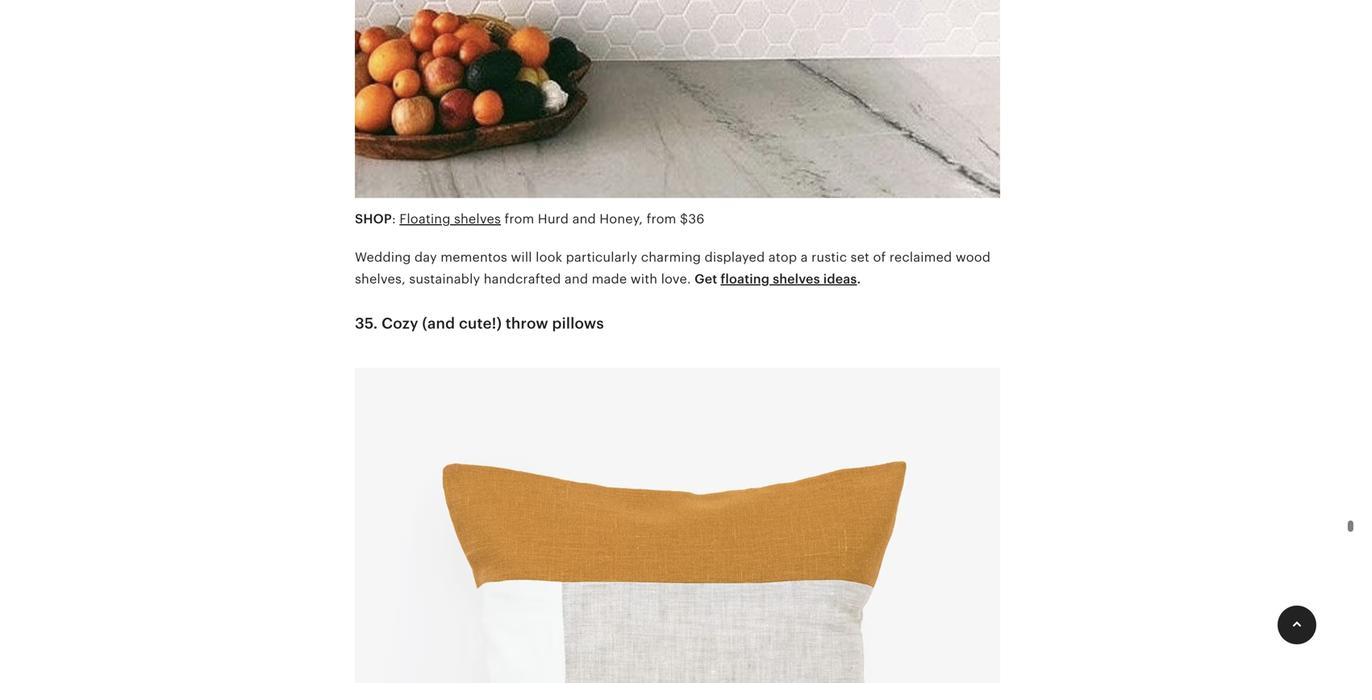 Task type: locate. For each thing, give the bounding box(es) containing it.
and right hurd
[[573, 212, 596, 226]]

and left made
[[565, 272, 589, 287]]

particularly
[[566, 250, 638, 265]]

shelves up mementos
[[454, 212, 501, 226]]

0 horizontal spatial shelves
[[454, 212, 501, 226]]

get floating shelves ideas .
[[695, 272, 862, 287]]

set
[[851, 250, 870, 265]]

shelves
[[454, 212, 501, 226], [773, 272, 821, 287]]

35. cozy (and cute!) throw pillows
[[355, 315, 604, 332]]

1 vertical spatial shelves
[[773, 272, 821, 287]]

cute!)
[[459, 315, 502, 332]]

wedding registry gift idea - cute throw pillows image
[[355, 358, 1001, 684]]

shelves down a
[[773, 272, 821, 287]]

from left $36
[[647, 212, 677, 226]]

cozy
[[382, 315, 419, 332]]

0 horizontal spatial from
[[505, 212, 535, 226]]

practical wedding gift idea - floating shelves image
[[355, 0, 1001, 208]]

atop
[[769, 250, 798, 265]]

mementos
[[441, 250, 508, 265]]

0 vertical spatial and
[[573, 212, 596, 226]]

will
[[511, 250, 532, 265]]

from
[[505, 212, 535, 226], [647, 212, 677, 226]]

1 vertical spatial and
[[565, 272, 589, 287]]

and
[[573, 212, 596, 226], [565, 272, 589, 287]]

floating shelves ideas link
[[721, 272, 858, 287]]

1 horizontal spatial from
[[647, 212, 677, 226]]

throw
[[506, 315, 549, 332]]

made
[[592, 272, 627, 287]]

love.
[[661, 272, 691, 287]]

sustainably
[[409, 272, 481, 287]]

look
[[536, 250, 563, 265]]

(and
[[422, 315, 455, 332]]

charming
[[641, 250, 701, 265]]

rustic
[[812, 250, 848, 265]]

2 from from the left
[[647, 212, 677, 226]]

from left hurd
[[505, 212, 535, 226]]

.
[[858, 272, 862, 287]]



Task type: describe. For each thing, give the bounding box(es) containing it.
a
[[801, 250, 808, 265]]

wedding
[[355, 250, 411, 265]]

handcrafted
[[484, 272, 561, 287]]

35.
[[355, 315, 378, 332]]

honey,
[[600, 212, 643, 226]]

hurd
[[538, 212, 569, 226]]

with
[[631, 272, 658, 287]]

shop
[[355, 212, 392, 226]]

get
[[695, 272, 718, 287]]

shop : floating shelves from hurd and honey, from $36
[[355, 212, 705, 226]]

day
[[415, 250, 437, 265]]

pillows
[[553, 315, 604, 332]]

floating
[[400, 212, 451, 226]]

wood
[[956, 250, 991, 265]]

reclaimed
[[890, 250, 953, 265]]

:
[[392, 212, 396, 226]]

$36
[[680, 212, 705, 226]]

0 vertical spatial shelves
[[454, 212, 501, 226]]

of
[[874, 250, 887, 265]]

and inside wedding day mementos will look particularly charming displayed atop a rustic set of reclaimed wood shelves, sustainably handcrafted and made with love.
[[565, 272, 589, 287]]

1 horizontal spatial shelves
[[773, 272, 821, 287]]

ideas
[[824, 272, 858, 287]]

floating
[[721, 272, 770, 287]]

wedding day mementos will look particularly charming displayed atop a rustic set of reclaimed wood shelves, sustainably handcrafted and made with love.
[[355, 250, 991, 287]]

1 from from the left
[[505, 212, 535, 226]]

floating shelves link
[[400, 212, 501, 226]]

displayed
[[705, 250, 765, 265]]

shelves,
[[355, 272, 406, 287]]



Task type: vqa. For each thing, say whether or not it's contained in the screenshot.
floating shelves ideas link
yes



